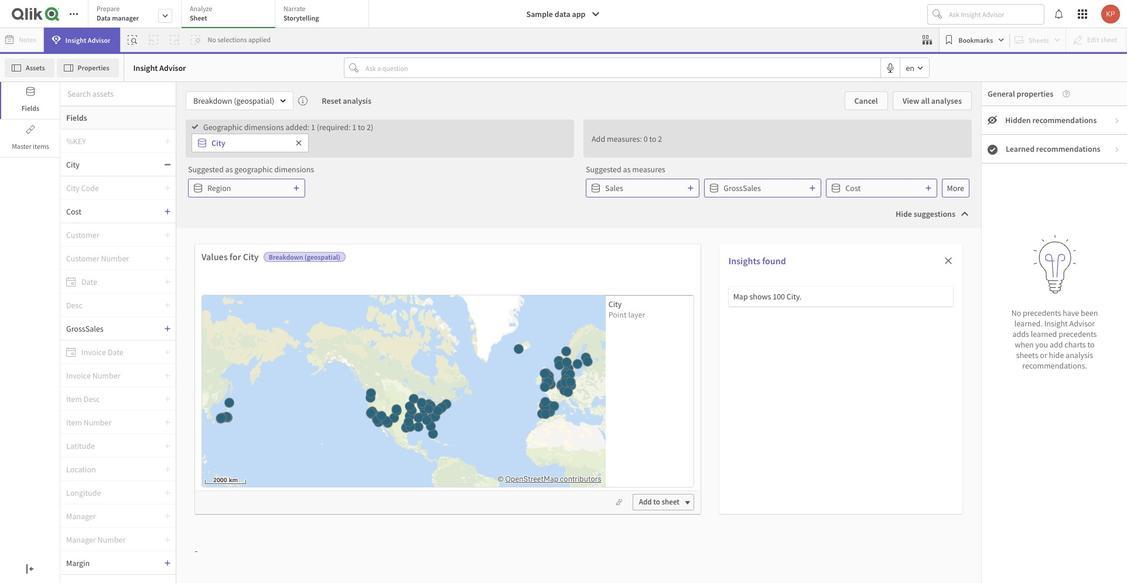 Task type: locate. For each thing, give the bounding box(es) containing it.
city button
[[192, 134, 290, 152], [60, 159, 164, 170]]

. for question?
[[600, 378, 602, 389]]

city
[[212, 137, 226, 148], [66, 159, 80, 170], [243, 251, 259, 263], [609, 299, 622, 310]]

en
[[906, 62, 915, 73]]

0 vertical spatial for
[[230, 251, 241, 263]]

no selections applied
[[208, 35, 271, 44]]

1 suggested from the left
[[188, 164, 224, 175]]

city button down the geographic
[[192, 134, 290, 152]]

creating
[[660, 380, 688, 390]]

0 vertical spatial or
[[1041, 350, 1048, 360]]

1 vertical spatial cost
[[66, 206, 81, 217]]

0 horizontal spatial 1
[[311, 122, 315, 132]]

when
[[1016, 339, 1034, 350]]

new right create
[[702, 339, 719, 351]]

0 horizontal spatial (geospatial)
[[234, 96, 274, 106]]

1 vertical spatial no
[[1012, 308, 1022, 318]]

1 right added:
[[311, 122, 315, 132]]

to
[[358, 122, 365, 132], [650, 133, 657, 144], [533, 203, 545, 222], [657, 203, 669, 222], [1088, 339, 1095, 350], [742, 363, 749, 373], [601, 396, 608, 406], [427, 412, 434, 422], [654, 497, 661, 507]]

data left app
[[555, 9, 571, 19]]

insights down generate
[[354, 412, 381, 422]]

to inside no precedents have been learned. insight advisor adds learned precedents when you add charts to sheets or hide analysis recommendations.
[[1088, 339, 1095, 350]]

view disabled image
[[988, 115, 998, 125]]

breakdown up the geographic
[[193, 96, 232, 106]]

0 horizontal spatial breakdown
[[193, 96, 232, 106]]

1 horizontal spatial add
[[639, 497, 652, 507]]

fields up master items
[[22, 104, 39, 113]]

add
[[1050, 339, 1064, 350]]

dimensions left added:
[[244, 122, 284, 132]]

no left selections
[[208, 35, 216, 44]]

learned.
[[1015, 318, 1043, 329]]

1 vertical spatial precedents
[[1059, 329, 1098, 339]]

advisor inside no precedents have been learned. insight advisor adds learned precedents when you add charts to sheets or hide analysis recommendations.
[[1070, 318, 1096, 329]]

adding
[[613, 203, 654, 222]]

map shows 100 city.
[[734, 291, 802, 302]]

your up generate
[[379, 362, 395, 373]]

kendall parks image
[[1102, 5, 1121, 23]]

edit image
[[686, 363, 700, 373]]

explore the data
[[380, 339, 445, 351]]

layer
[[629, 310, 646, 320]]

1 horizontal spatial city button
[[192, 134, 290, 152]]

no
[[208, 35, 216, 44], [1012, 308, 1022, 318]]

. left any
[[600, 378, 602, 389]]

hide suggestions
[[896, 209, 956, 219]]

recommendations inside button
[[1037, 144, 1101, 154]]

1 horizontal spatial sheet.
[[554, 412, 574, 422]]

1 vertical spatial you
[[434, 378, 446, 389]]

1 horizontal spatial your
[[688, 396, 704, 406]]

view all analyses
[[903, 96, 963, 106]]

geographic
[[235, 164, 273, 175]]

0 horizontal spatial or
[[441, 362, 448, 373]]

precedents up learned
[[1024, 308, 1062, 318]]

items
[[33, 142, 49, 151]]

recommendations down hidden recommendations button
[[1037, 144, 1101, 154]]

1 vertical spatial recommendations
[[1037, 144, 1101, 154]]

1 vertical spatial city button
[[60, 159, 164, 170]]

1 vertical spatial .
[[435, 394, 437, 405]]

tab list
[[88, 0, 373, 29]]

. inside . save any insights you discover to this sheet.
[[435, 394, 437, 405]]

tab list inside choose an option below to get started adding to this sheet... application
[[88, 0, 373, 29]]

as for geographic
[[225, 164, 233, 175]]

insight advisor down smart search image
[[133, 62, 186, 73]]

using
[[604, 362, 623, 373]]

2 1 from the left
[[352, 122, 357, 132]]

explore for explore your data directly or let qlik generate insights for you with
[[352, 362, 377, 373]]

1 horizontal spatial explore
[[380, 339, 410, 351]]

sheet. inside . save any insights you discover to this sheet.
[[450, 412, 471, 422]]

0 vertical spatial cost button
[[827, 179, 938, 198]]

view
[[903, 96, 920, 106]]

0 vertical spatial (geospatial)
[[234, 96, 274, 106]]

0 horizontal spatial you
[[383, 412, 395, 422]]

this down save
[[436, 412, 449, 422]]

sheet. down "and"
[[721, 396, 742, 406]]

1 vertical spatial insight advisor
[[133, 62, 186, 73]]

for down directly
[[422, 378, 432, 389]]

dimensions down deselect field image at the top of page
[[275, 164, 314, 175]]

grosssales button inside menu item
[[60, 323, 164, 334]]

insight down generate
[[378, 395, 401, 404]]

grosssales inside menu item
[[66, 323, 104, 334]]

analysis right hide at the right of the page
[[1066, 350, 1094, 360]]

margin button
[[60, 558, 164, 568]]

1 vertical spatial (geospatial)
[[305, 253, 341, 261]]

insights down directly
[[394, 378, 421, 389]]

city menu item
[[60, 153, 176, 176]]

sales button
[[586, 179, 700, 198]]

hide suggestions button
[[887, 205, 977, 223]]

analysis
[[343, 96, 372, 106], [1066, 350, 1094, 360]]

cost button down city menu item
[[60, 206, 164, 217]]

0 horizontal spatial for
[[230, 251, 241, 263]]

0 horizontal spatial city button
[[60, 159, 164, 170]]

you inside no precedents have been learned. insight advisor adds learned precedents when you add charts to sheets or hide analysis recommendations.
[[1036, 339, 1049, 350]]

precedents down the have
[[1059, 329, 1098, 339]]

1 vertical spatial or
[[441, 362, 448, 373]]

breakdown
[[193, 96, 232, 106], [269, 253, 303, 261]]

precedents
[[1024, 308, 1062, 318], [1059, 329, 1098, 339]]

1 horizontal spatial fields
[[66, 113, 87, 123]]

as
[[225, 164, 233, 175], [623, 164, 631, 175]]

analysis inside no precedents have been learned. insight advisor adds learned precedents when you add charts to sheets or hide analysis recommendations.
[[1066, 350, 1094, 360]]

0 horizontal spatial fields
[[22, 104, 39, 113]]

explore up the explore your data directly or let qlik generate insights for you with
[[380, 339, 410, 351]]

1 as from the left
[[225, 164, 233, 175]]

sheet.
[[721, 396, 742, 406], [450, 412, 471, 422], [554, 412, 574, 422]]

explore up generate
[[352, 362, 377, 373]]

build
[[753, 380, 770, 390]]

1 horizontal spatial suggested
[[586, 164, 622, 175]]

new right the find on the bottom of the page
[[522, 362, 536, 373]]

find
[[505, 362, 520, 373]]

found down the find on the bottom of the page
[[505, 396, 525, 406]]

new
[[702, 339, 719, 351], [522, 362, 536, 373], [705, 396, 720, 406]]

or
[[1041, 350, 1048, 360], [441, 362, 448, 373]]

2 horizontal spatial this
[[672, 203, 694, 222]]

2 horizontal spatial sheet.
[[721, 396, 742, 406]]

0 vertical spatial insight advisor
[[65, 35, 110, 44]]

0 horizontal spatial cost
[[66, 206, 81, 217]]

insights
[[538, 362, 565, 373], [394, 378, 421, 389], [527, 396, 554, 406], [354, 412, 381, 422]]

or inside no precedents have been learned. insight advisor adds learned precedents when you add charts to sheets or hide analysis recommendations.
[[1041, 350, 1048, 360]]

1 horizontal spatial you
[[434, 378, 446, 389]]

explore your data directly or let qlik generate insights for you with
[[352, 362, 474, 389]]

menu containing city
[[60, 130, 176, 583]]

1 vertical spatial grosssales
[[66, 323, 104, 334]]

city inside city point layer
[[609, 299, 622, 310]]

1 horizontal spatial cost
[[846, 183, 861, 193]]

explore inside the explore your data directly or let qlik generate insights for you with
[[352, 362, 377, 373]]

insights inside . any found insights can be saved to this sheet.
[[527, 396, 554, 406]]

the right in
[[574, 362, 586, 373]]

reset analysis button
[[313, 91, 381, 110]]

be
[[569, 396, 578, 406]]

1 vertical spatial small image
[[988, 144, 998, 154]]

you left add
[[1036, 339, 1049, 350]]

new down visualizations
[[705, 396, 720, 406]]

properties
[[78, 63, 109, 72]]

start
[[751, 363, 766, 373]]

suggestions
[[914, 209, 956, 219]]

general properties
[[988, 89, 1054, 99]]

Search assets text field
[[60, 83, 176, 104]]

you left discover on the bottom
[[383, 412, 395, 422]]

0 horizontal spatial sheet
[[662, 497, 680, 507]]

0 horizontal spatial found
[[505, 396, 525, 406]]

1 vertical spatial explore
[[352, 362, 377, 373]]

tab list containing prepare
[[88, 0, 373, 29]]

geographic
[[203, 122, 243, 132]]

sample
[[527, 9, 553, 19]]

bookmarks
[[959, 35, 994, 44]]

narrate
[[284, 4, 306, 13]]

choose
[[388, 203, 432, 222]]

your down visualizations
[[688, 396, 704, 406]]

selections tool image
[[923, 35, 933, 45]]

1 vertical spatial breakdown
[[269, 253, 303, 261]]

0 vertical spatial found
[[763, 255, 787, 267]]

hidden
[[1006, 115, 1032, 125]]

fields down search assets text box
[[66, 113, 87, 123]]

view all analyses button
[[893, 91, 973, 110]]

to inside . save any insights you discover to this sheet.
[[427, 412, 434, 422]]

1 horizontal spatial sheet
[[715, 363, 733, 373]]

as up region
[[225, 164, 233, 175]]

more button
[[942, 179, 970, 198]]

1 horizontal spatial or
[[1041, 350, 1048, 360]]

the up directly
[[412, 339, 426, 351]]

1 master items button from the left
[[0, 120, 60, 157]]

city button up cost menu item
[[60, 159, 164, 170]]

1 horizontal spatial as
[[623, 164, 631, 175]]

as left measures
[[623, 164, 631, 175]]

or left let
[[441, 362, 448, 373]]

master
[[12, 142, 31, 151]]

breakdown (geospatial) inside dropdown button
[[193, 96, 274, 106]]

. left save
[[435, 394, 437, 405]]

add inside add to sheet button
[[639, 497, 652, 507]]

this left sheet...
[[672, 203, 694, 222]]

2 horizontal spatial you
[[1036, 339, 1049, 350]]

to inside to start creating visualizations and build your new sheet.
[[742, 363, 749, 373]]

0 horizontal spatial no
[[208, 35, 216, 44]]

new for create
[[702, 339, 719, 351]]

1 horizontal spatial for
[[422, 378, 432, 389]]

menu
[[60, 130, 176, 583]]

breakdown (geospatial)
[[193, 96, 274, 106], [269, 253, 341, 261]]

0 vertical spatial you
[[1036, 339, 1049, 350]]

properties
[[1017, 89, 1054, 99]]

0 horizontal spatial explore
[[352, 362, 377, 373]]

values for city
[[202, 251, 259, 263]]

small image
[[1114, 117, 1121, 124], [988, 144, 998, 154]]

1 vertical spatial add
[[639, 497, 652, 507]]

0 horizontal spatial suggested
[[188, 164, 224, 175]]

found
[[763, 255, 787, 267], [505, 396, 525, 406]]

assets
[[26, 63, 45, 72]]

selections
[[218, 35, 247, 44]]

Ask Insight Advisor text field
[[947, 5, 1045, 23]]

. any found insights can be saved to this sheet.
[[505, 378, 623, 422]]

1 vertical spatial for
[[422, 378, 432, 389]]

2 horizontal spatial insight advisor
[[378, 395, 427, 404]]

this down any
[[610, 396, 623, 406]]

find new insights in the data using
[[505, 362, 623, 373]]

below
[[494, 203, 530, 222]]

data
[[555, 9, 571, 19], [427, 339, 445, 351], [396, 362, 412, 373], [587, 362, 603, 373]]

add to sheet
[[639, 497, 680, 507]]

recommendations inside button
[[1033, 115, 1097, 125]]

0 horizontal spatial this
[[436, 412, 449, 422]]

for inside the explore your data directly or let qlik generate insights for you with
[[422, 378, 432, 389]]

0 vertical spatial cost
[[846, 183, 861, 193]]

small image
[[1114, 146, 1121, 153]]

openstreetmap contributors
[[505, 474, 602, 484]]

sample data app button
[[520, 5, 608, 23]]

2 vertical spatial you
[[383, 412, 395, 422]]

master items button
[[0, 120, 60, 157], [1, 120, 60, 157]]

1 horizontal spatial the
[[574, 362, 586, 373]]

insight advisor down data
[[65, 35, 110, 44]]

data inside button
[[555, 9, 571, 19]]

1 horizontal spatial .
[[600, 378, 602, 389]]

insight advisor up discover on the bottom
[[378, 395, 427, 404]]

1 horizontal spatial analysis
[[1066, 350, 1094, 360]]

sheet. down 'can' at bottom
[[554, 412, 574, 422]]

cost button up hide
[[827, 179, 938, 198]]

margin menu item
[[60, 552, 176, 575]]

0 horizontal spatial as
[[225, 164, 233, 175]]

no inside no precedents have been learned. insight advisor adds learned precedents when you add charts to sheets or hide analysis recommendations.
[[1012, 308, 1022, 318]]

1 vertical spatial this
[[610, 396, 623, 406]]

1 vertical spatial sheet
[[662, 497, 680, 507]]

you left with
[[434, 378, 446, 389]]

suggested up region
[[188, 164, 224, 175]]

small image up small image at the right of the page
[[1114, 117, 1121, 124]]

0 vertical spatial new
[[702, 339, 719, 351]]

0 horizontal spatial the
[[412, 339, 426, 351]]

sample data app
[[527, 9, 586, 19]]

qlik
[[460, 362, 474, 373]]

1 horizontal spatial 1
[[352, 122, 357, 132]]

0 vertical spatial breakdown (geospatial)
[[193, 96, 274, 106]]

learned recommendations
[[1007, 144, 1101, 154]]

0 vertical spatial city button
[[192, 134, 290, 152]]

added:
[[286, 122, 310, 132]]

found right insights
[[763, 255, 787, 267]]

suggested for sales
[[586, 164, 622, 175]]

0 vertical spatial .
[[600, 378, 602, 389]]

sheet. down any
[[450, 412, 471, 422]]

insight up 'properties' button
[[65, 35, 86, 44]]

cancel button
[[845, 91, 888, 110]]

and
[[738, 380, 751, 390]]

new inside to start creating visualizations and build your new sheet.
[[705, 396, 720, 406]]

2 as from the left
[[623, 164, 631, 175]]

sheet inside add to sheet button
[[662, 497, 680, 507]]

1 vertical spatial analysis
[[1066, 350, 1094, 360]]

2
[[659, 133, 663, 144]]

1 left 2)
[[352, 122, 357, 132]]

0 vertical spatial breakdown
[[193, 96, 232, 106]]

0 horizontal spatial your
[[379, 362, 395, 373]]

1 vertical spatial the
[[574, 362, 586, 373]]

sheet...
[[697, 203, 740, 222]]

discover
[[397, 412, 426, 422]]

add to sheet button
[[633, 494, 694, 511]]

cost button
[[827, 179, 938, 198], [60, 206, 164, 217]]

sheet. inside to start creating visualizations and build your new sheet.
[[721, 396, 742, 406]]

no up adds
[[1012, 308, 1022, 318]]

with
[[448, 378, 463, 389]]

recommendations down help image at the right of the page
[[1033, 115, 1097, 125]]

suggested up sales
[[586, 164, 622, 175]]

or left hide at the right of the page
[[1041, 350, 1048, 360]]

any
[[604, 378, 617, 389]]

analysis right the reset
[[343, 96, 372, 106]]

1 vertical spatial grosssales button
[[60, 323, 164, 334]]

your inside to start creating visualizations and build your new sheet.
[[688, 396, 704, 406]]

. inside . any found insights can be saved to this sheet.
[[600, 378, 602, 389]]

0 horizontal spatial .
[[435, 394, 437, 405]]

data left directly
[[396, 362, 412, 373]]

0 vertical spatial recommendations
[[1033, 115, 1097, 125]]

0 vertical spatial explore
[[380, 339, 410, 351]]

small image left learned
[[988, 144, 998, 154]]

0 horizontal spatial grosssales button
[[60, 323, 164, 334]]

1 horizontal spatial (geospatial)
[[305, 253, 341, 261]]

0 vertical spatial no
[[208, 35, 216, 44]]

your inside the explore your data directly or let qlik generate insights for you with
[[379, 362, 395, 373]]

0 horizontal spatial small image
[[988, 144, 998, 154]]

get
[[548, 203, 566, 222]]

recommendations for hidden recommendations
[[1033, 115, 1097, 125]]

breakdown right values for city
[[269, 253, 303, 261]]

0 vertical spatial grosssales
[[724, 183, 761, 193]]

0 horizontal spatial add
[[592, 133, 606, 144]]

1 horizontal spatial this
[[610, 396, 623, 406]]

. save any insights you discover to this sheet.
[[354, 394, 471, 422]]

1 vertical spatial new
[[522, 362, 536, 373]]

insight up add
[[1045, 318, 1068, 329]]

1 horizontal spatial small image
[[1114, 117, 1121, 124]]

insights down ask
[[527, 396, 554, 406]]

0 horizontal spatial grosssales
[[66, 323, 104, 334]]

analysis inside button
[[343, 96, 372, 106]]

city inside menu item
[[66, 159, 80, 170]]

Ask a question text field
[[363, 58, 881, 77]]

100
[[773, 291, 786, 302]]

for right values
[[230, 251, 241, 263]]

bookmarks button
[[943, 30, 1008, 49]]

save
[[438, 394, 455, 405]]

cost inside menu item
[[66, 206, 81, 217]]

0 horizontal spatial sheet.
[[450, 412, 471, 422]]

master items
[[12, 142, 49, 151]]

2 suggested from the left
[[586, 164, 622, 175]]

1 horizontal spatial no
[[1012, 308, 1022, 318]]

suggested for region
[[188, 164, 224, 175]]

1 horizontal spatial insight advisor
[[133, 62, 186, 73]]

2 vertical spatial new
[[705, 396, 720, 406]]

0 vertical spatial the
[[412, 339, 426, 351]]



Task type: describe. For each thing, give the bounding box(es) containing it.
manager
[[112, 13, 139, 22]]

openstreetmap contributors link
[[505, 474, 602, 484]]

0 vertical spatial grosssales button
[[705, 179, 822, 198]]

hide
[[896, 209, 913, 219]]

hide
[[1050, 350, 1065, 360]]

new for find
[[522, 362, 536, 373]]

data up directly
[[427, 339, 445, 351]]

sheet. for this
[[450, 412, 471, 422]]

as for measures
[[623, 164, 631, 175]]

sheet. inside . any found insights can be saved to this sheet.
[[554, 412, 574, 422]]

to inside . any found insights can be saved to this sheet.
[[601, 396, 608, 406]]

general
[[988, 89, 1016, 99]]

hidden recommendations
[[1006, 115, 1097, 125]]

margin
[[66, 558, 90, 568]]

properties button
[[57, 58, 119, 77]]

1 vertical spatial dimensions
[[275, 164, 314, 175]]

sales
[[606, 183, 624, 193]]

no precedents have been learned. insight advisor adds learned precedents when you add charts to sheets or hide analysis recommendations.
[[1012, 308, 1099, 371]]

cost menu item
[[60, 200, 176, 223]]

prepare data manager
[[97, 4, 139, 22]]

measures:
[[607, 133, 642, 144]]

choose an option below to get started adding to this sheet...
[[388, 203, 740, 222]]

(geospatial) inside dropdown button
[[234, 96, 274, 106]]

all
[[922, 96, 930, 106]]

insights inside the explore your data directly or let qlik generate insights for you with
[[394, 378, 421, 389]]

cancel
[[855, 96, 879, 106]]

insights left in
[[538, 362, 565, 373]]

1 horizontal spatial found
[[763, 255, 787, 267]]

breakdown inside dropdown button
[[193, 96, 232, 106]]

can
[[555, 396, 568, 406]]

insight inside dropdown button
[[65, 35, 86, 44]]

a
[[552, 339, 557, 351]]

2 vertical spatial insight advisor
[[378, 395, 427, 404]]

an
[[435, 203, 450, 222]]

or inside the explore your data directly or let qlik generate insights for you with
[[441, 362, 448, 373]]

0 vertical spatial precedents
[[1024, 308, 1062, 318]]

create
[[674, 339, 700, 351]]

ask
[[533, 379, 544, 389]]

geographic dimensions added: 1 (required: 1 to 2)
[[203, 122, 374, 132]]

edit
[[700, 363, 713, 373]]

openstreetmap
[[505, 474, 559, 484]]

0 vertical spatial sheet
[[715, 363, 733, 373]]

suggested as measures
[[586, 164, 666, 175]]

you inside . save any insights you discover to this sheet.
[[383, 412, 395, 422]]

insight up 'can' at bottom
[[546, 379, 567, 389]]

found inside . any found insights can be saved to this sheet.
[[505, 396, 525, 406]]

cost button inside cost menu item
[[60, 206, 164, 217]]

city button inside menu item
[[60, 159, 164, 170]]

contributors
[[560, 474, 602, 484]]

city.
[[787, 291, 802, 302]]

no for no selections applied
[[208, 35, 216, 44]]

insight inside no precedents have been learned. insight advisor adds learned precedents when you add charts to sheets or hide analysis recommendations.
[[1045, 318, 1068, 329]]

insights
[[729, 255, 761, 267]]

sheet
[[190, 13, 207, 22]]

data
[[97, 13, 111, 22]]

0 vertical spatial dimensions
[[244, 122, 284, 132]]

generate
[[362, 378, 392, 389]]

small image inside "learned recommendations" button
[[988, 144, 998, 154]]

choose an option below to get started adding to this sheet... application
[[0, 0, 1128, 583]]

more
[[948, 183, 965, 193]]

learned
[[1007, 144, 1035, 154]]

edit sheet
[[700, 363, 733, 373]]

saved
[[580, 396, 600, 406]]

2)
[[367, 122, 374, 132]]

smart search image
[[128, 35, 137, 45]]

data left using
[[587, 362, 603, 373]]

insight advisor button
[[44, 28, 120, 52]]

prepare
[[97, 4, 120, 13]]

insight down smart search image
[[133, 62, 158, 73]]

sheet. for new
[[721, 396, 742, 406]]

region
[[208, 183, 231, 193]]

help image
[[1054, 90, 1071, 97]]

in
[[566, 362, 573, 373]]

add measures: 0 to 2
[[592, 133, 663, 144]]

0 vertical spatial small image
[[1114, 117, 1121, 124]]

add for add to sheet
[[639, 497, 652, 507]]

analyze sheet
[[190, 4, 212, 22]]

been
[[1082, 308, 1099, 318]]

no for no precedents have been learned. insight advisor adds learned precedents when you add charts to sheets or hide analysis recommendations.
[[1012, 308, 1022, 318]]

data inside the explore your data directly or let qlik generate insights for you with
[[396, 362, 412, 373]]

you inside the explore your data directly or let qlik generate insights for you with
[[434, 378, 446, 389]]

city inside button
[[212, 137, 226, 148]]

recommendations for learned recommendations
[[1037, 144, 1101, 154]]

insight advisor inside dropdown button
[[65, 35, 110, 44]]

0
[[644, 133, 648, 144]]

this inside . any found insights can be saved to this sheet.
[[610, 396, 623, 406]]

0 vertical spatial this
[[672, 203, 694, 222]]

map
[[734, 291, 748, 302]]

insights found
[[729, 255, 787, 267]]

1 horizontal spatial breakdown
[[269, 253, 303, 261]]

have a question?
[[530, 339, 598, 351]]

grosssales menu item
[[60, 317, 176, 341]]

adds
[[1013, 329, 1030, 339]]

have
[[530, 339, 550, 351]]

reset
[[322, 96, 341, 106]]

assets button
[[5, 58, 54, 77]]

insights inside . save any insights you discover to this sheet.
[[354, 412, 381, 422]]

applied
[[249, 35, 271, 44]]

storytelling
[[284, 13, 319, 22]]

option
[[453, 203, 491, 222]]

2 master items button from the left
[[1, 120, 60, 157]]

to inside button
[[654, 497, 661, 507]]

this inside . save any insights you discover to this sheet.
[[436, 412, 449, 422]]

to start creating visualizations and build your new sheet.
[[660, 363, 770, 406]]

city point layer
[[609, 299, 646, 320]]

deselect field image
[[295, 139, 302, 146]]

learned recommendations button
[[982, 135, 1128, 164]]

let
[[450, 362, 458, 373]]

1 vertical spatial breakdown (geospatial)
[[269, 253, 341, 261]]

learned
[[1032, 329, 1058, 339]]

grosssales inside button
[[724, 183, 761, 193]]

any
[[456, 394, 469, 405]]

en button
[[901, 58, 930, 77]]

explore for explore the data
[[380, 339, 410, 351]]

recommendations.
[[1023, 360, 1088, 371]]

cost inside button
[[846, 183, 861, 193]]

region button
[[188, 179, 305, 198]]

breakdown (geospatial) button
[[186, 91, 294, 110]]

(required:
[[317, 122, 351, 132]]

1 horizontal spatial cost button
[[827, 179, 938, 198]]

1 1 from the left
[[311, 122, 315, 132]]

advisor inside dropdown button
[[88, 35, 110, 44]]

. for data
[[435, 394, 437, 405]]

menu inside choose an option below to get started adding to this sheet... application
[[60, 130, 176, 583]]

app
[[572, 9, 586, 19]]

add for add measures: 0 to 2
[[592, 133, 606, 144]]



Task type: vqa. For each thing, say whether or not it's contained in the screenshot.
bottom the
yes



